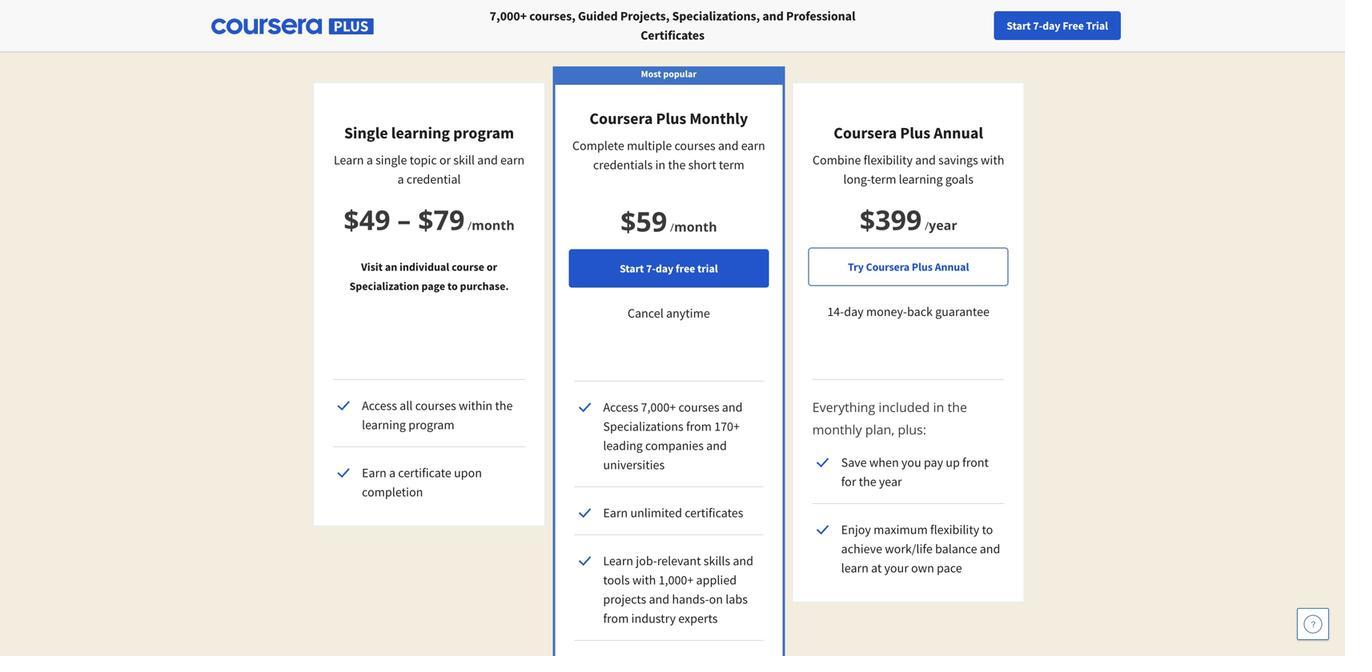 Task type: vqa. For each thing, say whether or not it's contained in the screenshot.
right Access
yes



Task type: locate. For each thing, give the bounding box(es) containing it.
0 horizontal spatial start
[[620, 261, 644, 276]]

annual up savings
[[934, 123, 984, 143]]

plus
[[656, 109, 687, 129], [900, 123, 931, 143], [912, 260, 933, 274]]

/ inside $399 / year
[[925, 218, 929, 233]]

unlimited
[[631, 505, 682, 521]]

term up $399
[[871, 171, 897, 187]]

coursera plus annual
[[834, 123, 984, 143]]

program up skill
[[453, 123, 514, 143]]

maximum
[[874, 522, 928, 538]]

courses for all
[[415, 398, 456, 414]]

save
[[841, 455, 867, 471]]

day for free
[[1043, 18, 1061, 33]]

1 vertical spatial day
[[656, 261, 674, 276]]

0 horizontal spatial year
[[879, 474, 902, 490]]

0 vertical spatial program
[[453, 123, 514, 143]]

earn inside earn a certificate upon completion
[[362, 465, 387, 481]]

learning down all
[[362, 417, 406, 433]]

0 vertical spatial year
[[929, 217, 958, 234]]

at
[[871, 561, 882, 577]]

term inside combine flexibility and savings with long-term learning goals
[[871, 171, 897, 187]]

1 horizontal spatial /
[[670, 220, 674, 235]]

in
[[655, 157, 666, 173], [933, 399, 945, 416]]

or inside visit an individual course or specialization page to purchase.
[[487, 260, 497, 274]]

1 vertical spatial program
[[409, 417, 455, 433]]

2 horizontal spatial /
[[925, 218, 929, 233]]

a left single
[[367, 152, 373, 168]]

1 vertical spatial 7-
[[646, 261, 656, 276]]

1 horizontal spatial to
[[982, 522, 993, 538]]

1 horizontal spatial year
[[929, 217, 958, 234]]

1 horizontal spatial access
[[603, 400, 639, 416]]

certificates
[[685, 505, 744, 521]]

course
[[452, 260, 484, 274]]

the inside save  when you pay up front for the year
[[859, 474, 877, 490]]

the right within
[[495, 398, 513, 414]]

topic
[[410, 152, 437, 168]]

0 horizontal spatial to
[[448, 279, 458, 294]]

to right 'page'
[[448, 279, 458, 294]]

universities
[[603, 457, 665, 473]]

0 vertical spatial day
[[1043, 18, 1061, 33]]

learn job-relevant skills and tools with 1,000+ applied projects and hands-on labs from industry experts
[[603, 553, 754, 627]]

tools
[[603, 573, 630, 589]]

1 horizontal spatial start
[[1007, 18, 1031, 33]]

/
[[468, 218, 472, 233], [925, 218, 929, 233], [670, 220, 674, 235]]

1 horizontal spatial with
[[981, 152, 1005, 168]]

all
[[400, 398, 413, 414]]

courses inside access 7,000+ courses and specializations from 170+ leading companies and universities
[[679, 400, 720, 416]]

access inside the access all courses within the learning program
[[362, 398, 397, 414]]

earn a certificate upon completion
[[362, 465, 482, 501]]

and down coursera plus annual
[[915, 152, 936, 168]]

your right find
[[1027, 18, 1048, 33]]

start 7-day free trial button
[[569, 249, 769, 288]]

new
[[1050, 18, 1071, 33]]

included
[[879, 399, 930, 416]]

0 horizontal spatial earn
[[501, 152, 525, 168]]

pace
[[937, 561, 962, 577]]

0 vertical spatial or
[[440, 152, 451, 168]]

monthly
[[813, 421, 862, 438]]

and down monthly
[[718, 138, 739, 154]]

with down "job-"
[[633, 573, 656, 589]]

1 vertical spatial learning
[[899, 171, 943, 187]]

earn up completion
[[362, 465, 387, 481]]

1 horizontal spatial month
[[674, 218, 717, 235]]

multiple
[[627, 138, 672, 154]]

the right included on the bottom right of the page
[[948, 399, 967, 416]]

annual up guarantee
[[935, 260, 969, 274]]

0 horizontal spatial earn
[[362, 465, 387, 481]]

from inside learn job-relevant skills and tools with 1,000+ applied projects and hands-on labs from industry experts
[[603, 611, 629, 627]]

month inside the $59 / month
[[674, 218, 717, 235]]

1 horizontal spatial 7-
[[1033, 18, 1043, 33]]

2 vertical spatial a
[[389, 465, 396, 481]]

courses right all
[[415, 398, 456, 414]]

coursera up 'combine'
[[834, 123, 897, 143]]

1 horizontal spatial or
[[487, 260, 497, 274]]

1 vertical spatial or
[[487, 260, 497, 274]]

learn a single topic or skill and earn a credential
[[334, 152, 525, 187]]

0 horizontal spatial term
[[719, 157, 745, 173]]

to inside enjoy maximum flexibility to achieve work/life balance and learn at your own pace
[[982, 522, 993, 538]]

earn right skill
[[501, 152, 525, 168]]

learn up tools
[[603, 553, 633, 569]]

learn
[[841, 561, 869, 577]]

courses inside the access all courses within the learning program
[[415, 398, 456, 414]]

and left professional
[[763, 8, 784, 24]]

7- for free
[[1033, 18, 1043, 33]]

plus up combine flexibility and savings with long-term learning goals
[[900, 123, 931, 143]]

1 vertical spatial annual
[[935, 260, 969, 274]]

access up specializations at the bottom
[[603, 400, 639, 416]]

access
[[362, 398, 397, 414], [603, 400, 639, 416]]

front
[[963, 455, 989, 471]]

0 vertical spatial in
[[655, 157, 666, 173]]

learning left "goals"
[[899, 171, 943, 187]]

1 vertical spatial your
[[885, 561, 909, 577]]

work/life
[[885, 541, 933, 557]]

earn down monthly
[[741, 138, 765, 154]]

from left 170+
[[686, 419, 712, 435]]

1 vertical spatial earn
[[603, 505, 628, 521]]

learn for learn job-relevant skills and tools with 1,000+ applied projects and hands-on labs from industry experts
[[603, 553, 633, 569]]

plus up back
[[912, 260, 933, 274]]

0 vertical spatial learning
[[391, 123, 450, 143]]

month up free
[[674, 218, 717, 235]]

learning inside combine flexibility and savings with long-term learning goals
[[899, 171, 943, 187]]

year inside save  when you pay up front for the year
[[879, 474, 902, 490]]

and up 170+
[[722, 400, 743, 416]]

0 vertical spatial a
[[367, 152, 373, 168]]

labs
[[726, 592, 748, 608]]

14-
[[828, 304, 844, 320]]

2 vertical spatial day
[[844, 304, 864, 320]]

1 vertical spatial flexibility
[[931, 522, 980, 538]]

None search field
[[220, 10, 605, 42]]

money-
[[866, 304, 907, 320]]

7,000+ left courses,
[[490, 8, 527, 24]]

0 horizontal spatial 7-
[[646, 261, 656, 276]]

1 horizontal spatial flexibility
[[931, 522, 980, 538]]

a
[[367, 152, 373, 168], [398, 171, 404, 187], [389, 465, 396, 481]]

–
[[397, 201, 411, 238]]

coursera for $59
[[590, 109, 653, 129]]

program down all
[[409, 417, 455, 433]]

courses inside complete multiple courses and earn credentials in the short term
[[675, 138, 716, 154]]

0 horizontal spatial or
[[440, 152, 451, 168]]

start for start 7-day free trial
[[620, 261, 644, 276]]

0 vertical spatial start
[[1007, 18, 1031, 33]]

2 horizontal spatial day
[[1043, 18, 1061, 33]]

most popular
[[641, 68, 697, 80]]

1 vertical spatial a
[[398, 171, 404, 187]]

1 horizontal spatial from
[[686, 419, 712, 435]]

0 vertical spatial with
[[981, 152, 1005, 168]]

0 vertical spatial annual
[[934, 123, 984, 143]]

0 horizontal spatial /
[[468, 218, 472, 233]]

7,000+ up specializations at the bottom
[[641, 400, 676, 416]]

cancel anytime
[[628, 306, 710, 322]]

in right included on the bottom right of the page
[[933, 399, 945, 416]]

/ right the $59
[[670, 220, 674, 235]]

plus up multiple
[[656, 109, 687, 129]]

learning inside the access all courses within the learning program
[[362, 417, 406, 433]]

flexibility
[[864, 152, 913, 168], [931, 522, 980, 538]]

1 vertical spatial to
[[982, 522, 993, 538]]

balance
[[935, 541, 977, 557]]

0 horizontal spatial a
[[367, 152, 373, 168]]

plus for $59
[[656, 109, 687, 129]]

7,000+ inside access 7,000+ courses and specializations from 170+ leading companies and universities
[[641, 400, 676, 416]]

coursera
[[590, 109, 653, 129], [834, 123, 897, 143], [866, 260, 910, 274]]

credential
[[407, 171, 461, 187]]

or up purchase.
[[487, 260, 497, 274]]

0 horizontal spatial learn
[[334, 152, 364, 168]]

in inside everything included in the monthly plan, plus:
[[933, 399, 945, 416]]

1 vertical spatial in
[[933, 399, 945, 416]]

free
[[1063, 18, 1084, 33]]

0 vertical spatial to
[[448, 279, 458, 294]]

0 horizontal spatial month
[[472, 217, 515, 234]]

program
[[453, 123, 514, 143], [409, 417, 455, 433]]

and inside learn a single topic or skill and earn a credential
[[477, 152, 498, 168]]

anytime
[[666, 306, 710, 322]]

specialization
[[350, 279, 419, 294]]

/ inside $49 – $79 / month
[[468, 218, 472, 233]]

1 horizontal spatial in
[[933, 399, 945, 416]]

trial
[[698, 261, 718, 276]]

try coursera plus annual button
[[809, 248, 1009, 286]]

day
[[1043, 18, 1061, 33], [656, 261, 674, 276], [844, 304, 864, 320]]

0 vertical spatial learn
[[334, 152, 364, 168]]

1 vertical spatial 7,000+
[[641, 400, 676, 416]]

courses up 170+
[[679, 400, 720, 416]]

0 vertical spatial earn
[[362, 465, 387, 481]]

the right for at the right
[[859, 474, 877, 490]]

learn down single
[[334, 152, 364, 168]]

your
[[1027, 18, 1048, 33], [885, 561, 909, 577]]

0 horizontal spatial from
[[603, 611, 629, 627]]

start 7-day free trial
[[1007, 18, 1108, 33]]

and right skill
[[477, 152, 498, 168]]

1 horizontal spatial learn
[[603, 553, 633, 569]]

1 horizontal spatial 7,000+
[[641, 400, 676, 416]]

companies
[[646, 438, 704, 454]]

0 horizontal spatial access
[[362, 398, 397, 414]]

2 horizontal spatial a
[[398, 171, 404, 187]]

1 vertical spatial with
[[633, 573, 656, 589]]

in down multiple
[[655, 157, 666, 173]]

or
[[440, 152, 451, 168], [487, 260, 497, 274]]

1 vertical spatial start
[[620, 261, 644, 276]]

annual
[[934, 123, 984, 143], [935, 260, 969, 274]]

the left short
[[668, 157, 686, 173]]

/ right $399
[[925, 218, 929, 233]]

learn
[[334, 152, 364, 168], [603, 553, 633, 569]]

annual inside button
[[935, 260, 969, 274]]

within
[[459, 398, 493, 414]]

month inside $49 – $79 / month
[[472, 217, 515, 234]]

0 vertical spatial 7,000+
[[490, 8, 527, 24]]

with right savings
[[981, 152, 1005, 168]]

month
[[472, 217, 515, 234], [674, 218, 717, 235]]

month up course
[[472, 217, 515, 234]]

hands-
[[672, 592, 709, 608]]

popular
[[663, 68, 697, 80]]

0 vertical spatial from
[[686, 419, 712, 435]]

flexibility up the balance
[[931, 522, 980, 538]]

year inside $399 / year
[[929, 217, 958, 234]]

access inside access 7,000+ courses and specializations from 170+ leading companies and universities
[[603, 400, 639, 416]]

earn inside learn a single topic or skill and earn a credential
[[501, 152, 525, 168]]

1 horizontal spatial term
[[871, 171, 897, 187]]

or left skill
[[440, 152, 451, 168]]

0 horizontal spatial your
[[885, 561, 909, 577]]

1 horizontal spatial a
[[389, 465, 396, 481]]

experts
[[679, 611, 718, 627]]

from down projects
[[603, 611, 629, 627]]

guided
[[578, 8, 618, 24]]

courses
[[675, 138, 716, 154], [415, 398, 456, 414], [679, 400, 720, 416]]

individual
[[400, 260, 450, 274]]

help center image
[[1304, 615, 1323, 634]]

learning up 'topic'
[[391, 123, 450, 143]]

start 7-day free trial
[[620, 261, 718, 276]]

completion
[[362, 485, 423, 501]]

/ inside the $59 / month
[[670, 220, 674, 235]]

1 horizontal spatial earn
[[603, 505, 628, 521]]

2 vertical spatial learning
[[362, 417, 406, 433]]

earn left unlimited
[[603, 505, 628, 521]]

flexibility inside combine flexibility and savings with long-term learning goals
[[864, 152, 913, 168]]

learn inside learn a single topic or skill and earn a credential
[[334, 152, 364, 168]]

1 vertical spatial learn
[[603, 553, 633, 569]]

1 horizontal spatial earn
[[741, 138, 765, 154]]

when
[[870, 455, 899, 471]]

1 vertical spatial year
[[879, 474, 902, 490]]

a inside earn a certificate upon completion
[[389, 465, 396, 481]]

a down single
[[398, 171, 404, 187]]

7- left free
[[646, 261, 656, 276]]

7,000+ inside 7,000+ courses, guided projects, specializations, and professional certificates
[[490, 8, 527, 24]]

0 horizontal spatial in
[[655, 157, 666, 173]]

7- left "new"
[[1033, 18, 1043, 33]]

/ right "$79"
[[468, 218, 472, 233]]

0 horizontal spatial flexibility
[[864, 152, 913, 168]]

0 horizontal spatial 7,000+
[[490, 8, 527, 24]]

your right at
[[885, 561, 909, 577]]

0 vertical spatial flexibility
[[864, 152, 913, 168]]

year down "goals"
[[929, 217, 958, 234]]

program inside the access all courses within the learning program
[[409, 417, 455, 433]]

everything included in the monthly plan, plus:
[[813, 399, 967, 438]]

to down the front
[[982, 522, 993, 538]]

0 vertical spatial 7-
[[1033, 18, 1043, 33]]

/ for $59
[[670, 220, 674, 235]]

start
[[1007, 18, 1031, 33], [620, 261, 644, 276]]

courses for 7,000+
[[679, 400, 720, 416]]

year down when
[[879, 474, 902, 490]]

flexibility down coursera plus annual
[[864, 152, 913, 168]]

and
[[763, 8, 784, 24], [718, 138, 739, 154], [477, 152, 498, 168], [915, 152, 936, 168], [722, 400, 743, 416], [706, 438, 727, 454], [980, 541, 1001, 557], [733, 553, 754, 569], [649, 592, 670, 608]]

1 vertical spatial from
[[603, 611, 629, 627]]

coursera plus monthly
[[590, 109, 748, 129]]

0 horizontal spatial day
[[656, 261, 674, 276]]

1 horizontal spatial your
[[1027, 18, 1048, 33]]

7- for free
[[646, 261, 656, 276]]

courses up short
[[675, 138, 716, 154]]

complete multiple courses and earn credentials in the short term
[[572, 138, 765, 173]]

or inside learn a single topic or skill and earn a credential
[[440, 152, 451, 168]]

everything
[[813, 399, 876, 416]]

applied
[[696, 573, 737, 589]]

coursera up complete
[[590, 109, 653, 129]]

term right short
[[719, 157, 745, 173]]

a up completion
[[389, 465, 396, 481]]

learn inside learn job-relevant skills and tools with 1,000+ applied projects and hands-on labs from industry experts
[[603, 553, 633, 569]]

coursera right try
[[866, 260, 910, 274]]

0 horizontal spatial with
[[633, 573, 656, 589]]

your inside enjoy maximum flexibility to achieve work/life balance and learn at your own pace
[[885, 561, 909, 577]]

and right the balance
[[980, 541, 1001, 557]]

the inside the access all courses within the learning program
[[495, 398, 513, 414]]

certificate
[[398, 465, 452, 481]]

access left all
[[362, 398, 397, 414]]



Task type: describe. For each thing, give the bounding box(es) containing it.
14-day money-back guarantee
[[828, 304, 990, 320]]

for
[[841, 474, 856, 490]]

access for access 7,000+ courses and specializations from 170+ leading companies and universities
[[603, 400, 639, 416]]

up
[[946, 455, 960, 471]]

enjoy maximum flexibility to achieve work/life balance and learn at your own pace
[[841, 522, 1001, 577]]

plus:
[[898, 421, 927, 438]]

$79
[[418, 201, 465, 238]]

plan,
[[866, 421, 895, 438]]

an
[[385, 260, 397, 274]]

1,000+
[[659, 573, 694, 589]]

and inside enjoy maximum flexibility to achieve work/life balance and learn at your own pace
[[980, 541, 1001, 557]]

credentials
[[593, 157, 653, 173]]

coursera for $399
[[834, 123, 897, 143]]

try
[[848, 260, 864, 274]]

$49 – $79 / month
[[344, 201, 515, 238]]

and inside combine flexibility and savings with long-term learning goals
[[915, 152, 936, 168]]

1 horizontal spatial day
[[844, 304, 864, 320]]

purchase.
[[460, 279, 509, 294]]

relevant
[[657, 553, 701, 569]]

$399
[[860, 201, 922, 238]]

own
[[911, 561, 935, 577]]

pay
[[924, 455, 943, 471]]

and inside 7,000+ courses, guided projects, specializations, and professional certificates
[[763, 8, 784, 24]]

earn for $49
[[362, 465, 387, 481]]

combine
[[813, 152, 861, 168]]

professional
[[786, 8, 856, 24]]

skills
[[704, 553, 731, 569]]

complete
[[572, 138, 624, 154]]

career
[[1074, 18, 1104, 33]]

170+
[[714, 419, 740, 435]]

$49
[[344, 201, 390, 238]]

find your new career link
[[996, 16, 1112, 36]]

a for certificate
[[389, 465, 396, 481]]

single
[[376, 152, 407, 168]]

cancel
[[628, 306, 664, 322]]

savings
[[939, 152, 978, 168]]

$399 / year
[[860, 201, 958, 238]]

single
[[344, 123, 388, 143]]

enjoy
[[841, 522, 871, 538]]

and down 170+
[[706, 438, 727, 454]]

projects,
[[620, 8, 670, 24]]

achieve
[[841, 541, 883, 557]]

with inside combine flexibility and savings with long-term learning goals
[[981, 152, 1005, 168]]

earn for $59
[[603, 505, 628, 521]]

monthly
[[690, 109, 748, 129]]

find
[[1004, 18, 1025, 33]]

courses,
[[529, 8, 576, 24]]

in inside complete multiple courses and earn credentials in the short term
[[655, 157, 666, 173]]

save  when you pay up front for the year
[[841, 455, 989, 490]]

projects
[[603, 592, 647, 608]]

to inside visit an individual course or specialization page to purchase.
[[448, 279, 458, 294]]

specializations,
[[672, 8, 760, 24]]

visit
[[361, 260, 383, 274]]

learn for learn a single topic or skill and earn a credential
[[334, 152, 364, 168]]

a for single
[[367, 152, 373, 168]]

plus for $399
[[900, 123, 931, 143]]

start for start 7-day free trial
[[1007, 18, 1031, 33]]

job-
[[636, 553, 657, 569]]

guarantee
[[935, 304, 990, 320]]

coursera plus image
[[211, 19, 374, 35]]

most
[[641, 68, 661, 80]]

coursera inside button
[[866, 260, 910, 274]]

earn inside complete multiple courses and earn credentials in the short term
[[741, 138, 765, 154]]

back
[[907, 304, 933, 320]]

the inside everything included in the monthly plan, plus:
[[948, 399, 967, 416]]

day for free
[[656, 261, 674, 276]]

goals
[[946, 171, 974, 187]]

combine flexibility and savings with long-term learning goals
[[813, 152, 1005, 187]]

$59
[[621, 203, 667, 240]]

the inside complete multiple courses and earn credentials in the short term
[[668, 157, 686, 173]]

from inside access 7,000+ courses and specializations from 170+ leading companies and universities
[[686, 419, 712, 435]]

you
[[902, 455, 922, 471]]

access for access all courses within the learning program
[[362, 398, 397, 414]]

and up industry
[[649, 592, 670, 608]]

long-
[[844, 171, 871, 187]]

free
[[676, 261, 695, 276]]

access all courses within the learning program
[[362, 398, 513, 433]]

and right skills
[[733, 553, 754, 569]]

upon
[[454, 465, 482, 481]]

certificates
[[641, 27, 705, 43]]

and inside complete multiple courses and earn credentials in the short term
[[718, 138, 739, 154]]

start 7-day free trial button
[[994, 11, 1121, 40]]

earn unlimited certificates
[[603, 505, 744, 521]]

short
[[688, 157, 716, 173]]

with inside learn job-relevant skills and tools with 1,000+ applied projects and hands-on labs from industry experts
[[633, 573, 656, 589]]

7,000+ courses, guided projects, specializations, and professional certificates
[[490, 8, 856, 43]]

or for topic
[[440, 152, 451, 168]]

visit an individual course or specialization page to purchase.
[[350, 260, 509, 294]]

courses for multiple
[[675, 138, 716, 154]]

page
[[422, 279, 445, 294]]

or for course
[[487, 260, 497, 274]]

flexibility inside enjoy maximum flexibility to achieve work/life balance and learn at your own pace
[[931, 522, 980, 538]]

find your new career
[[1004, 18, 1104, 33]]

/ for $399
[[925, 218, 929, 233]]

access 7,000+ courses and specializations from 170+ leading companies and universities
[[603, 400, 743, 473]]

term inside complete multiple courses and earn credentials in the short term
[[719, 157, 745, 173]]

single learning program
[[344, 123, 514, 143]]

plus inside try coursera plus annual button
[[912, 260, 933, 274]]

0 vertical spatial your
[[1027, 18, 1048, 33]]



